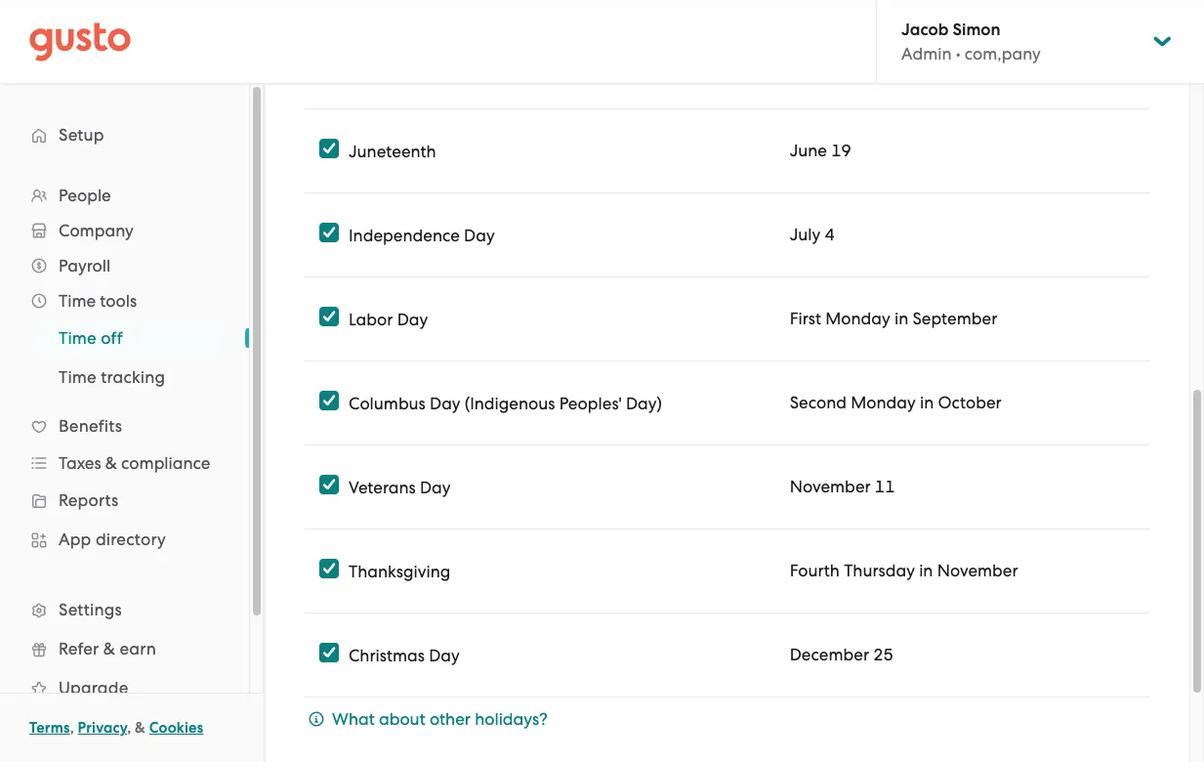Task type: vqa. For each thing, say whether or not it's contained in the screenshot.
business to the bottom
no



Task type: describe. For each thing, give the bounding box(es) containing it.
thanksgiving
[[349, 561, 451, 581]]

second monday in october
[[790, 393, 1002, 412]]

independence
[[349, 225, 460, 245]]

first monday in september
[[790, 309, 998, 328]]

Fourth Thursday in November checkbox
[[320, 559, 339, 579]]

June 19 checkbox
[[320, 139, 339, 158]]

terms , privacy , & cookies
[[29, 719, 204, 737]]

July 4 checkbox
[[320, 223, 339, 242]]

2 , from the left
[[127, 719, 131, 737]]

in for september
[[895, 309, 909, 328]]

june
[[790, 141, 828, 160]]

cookies
[[149, 719, 204, 737]]

directory
[[96, 530, 166, 549]]

november 11
[[790, 477, 896, 496]]

independence day
[[349, 225, 495, 245]]

time for time tools
[[59, 291, 96, 311]]

columbus
[[349, 393, 426, 413]]

october
[[939, 393, 1002, 412]]

tracking
[[101, 367, 165, 387]]

holidays?
[[475, 709, 548, 729]]

july
[[790, 225, 821, 244]]

in for november
[[920, 561, 934, 580]]

day for veterans
[[420, 477, 451, 497]]

christmas day
[[349, 645, 460, 665]]

refer & earn
[[59, 639, 156, 659]]

what about other holidays?
[[332, 709, 548, 729]]

compliance
[[121, 453, 211, 473]]

day)
[[626, 393, 663, 413]]

columbus day (indigenous peoples' day)
[[349, 393, 663, 413]]

1 , from the left
[[70, 719, 74, 737]]

com,pany
[[965, 44, 1041, 64]]

day for christmas
[[429, 645, 460, 665]]

•
[[956, 44, 961, 64]]

about
[[379, 709, 426, 729]]

second
[[790, 393, 847, 412]]

refer
[[59, 639, 99, 659]]

settings link
[[20, 592, 230, 627]]

list containing people
[[0, 178, 249, 747]]

veterans day
[[349, 477, 451, 497]]

gusto navigation element
[[0, 84, 249, 762]]

privacy link
[[78, 719, 127, 737]]

setup
[[59, 125, 104, 145]]

jacob simon admin • com,pany
[[902, 20, 1041, 64]]

july 4
[[790, 225, 835, 244]]

Second Monday in October checkbox
[[320, 391, 339, 410]]

terms
[[29, 719, 70, 737]]

in for october
[[921, 393, 935, 412]]

setup link
[[20, 117, 230, 152]]

(indigenous
[[465, 393, 556, 413]]

reports
[[59, 491, 119, 510]]

terms link
[[29, 719, 70, 737]]

0 vertical spatial november
[[790, 477, 871, 496]]

december 25
[[790, 645, 894, 665]]

time off link
[[35, 321, 230, 356]]

first
[[790, 309, 822, 328]]

fourth thursday in november
[[790, 561, 1019, 580]]

what about other holidays? button
[[309, 708, 548, 731]]

christmas
[[349, 645, 425, 665]]

19
[[832, 141, 852, 160]]

November 11 checkbox
[[320, 475, 339, 494]]

time tracking
[[59, 367, 165, 387]]



Task type: locate. For each thing, give the bounding box(es) containing it.
day
[[464, 225, 495, 245], [397, 309, 428, 329], [430, 393, 461, 413], [420, 477, 451, 497], [429, 645, 460, 665]]

june 19
[[790, 141, 852, 160]]

labor
[[349, 309, 393, 329]]

time down time off
[[59, 367, 97, 387]]

day for columbus
[[430, 393, 461, 413]]

monday for second
[[851, 393, 916, 412]]

11
[[875, 477, 896, 496]]

2 vertical spatial time
[[59, 367, 97, 387]]

time left off at top left
[[59, 328, 97, 348]]

1 horizontal spatial ,
[[127, 719, 131, 737]]

, down upgrade link
[[127, 719, 131, 737]]

0 horizontal spatial november
[[790, 477, 871, 496]]

0 vertical spatial monday
[[826, 309, 891, 328]]

day right columbus
[[430, 393, 461, 413]]

1 list from the top
[[0, 178, 249, 747]]

privacy
[[78, 719, 127, 737]]

app directory link
[[20, 522, 230, 557]]

in left september
[[895, 309, 909, 328]]

time tools button
[[20, 283, 230, 319]]

settings
[[59, 600, 122, 620]]

payroll
[[59, 256, 111, 276]]

1 vertical spatial november
[[938, 561, 1019, 580]]

november
[[790, 477, 871, 496], [938, 561, 1019, 580]]

cookies button
[[149, 716, 204, 740]]

,
[[70, 719, 74, 737], [127, 719, 131, 737]]

monday for first
[[826, 309, 891, 328]]

1 vertical spatial time
[[59, 328, 97, 348]]

admin
[[902, 44, 952, 64]]

simon
[[953, 20, 1001, 40]]

day for independence
[[464, 225, 495, 245]]

what
[[332, 709, 375, 729]]

taxes
[[59, 453, 101, 473]]

module__icon___go7vc image
[[309, 711, 324, 727]]

First Monday in September checkbox
[[320, 307, 339, 326]]

taxes & compliance button
[[20, 446, 230, 481]]

company button
[[20, 213, 230, 248]]

& right taxes at the bottom left of page
[[105, 453, 117, 473]]

upgrade link
[[20, 670, 230, 706]]

& inside the refer & earn link
[[103, 639, 115, 659]]

monday right first
[[826, 309, 891, 328]]

peoples'
[[560, 393, 622, 413]]

september
[[913, 309, 998, 328]]

1 horizontal spatial november
[[938, 561, 1019, 580]]

0 vertical spatial time
[[59, 291, 96, 311]]

tools
[[100, 291, 137, 311]]

home image
[[29, 22, 131, 61]]

3 time from the top
[[59, 367, 97, 387]]

app directory
[[59, 530, 166, 549]]

1 vertical spatial monday
[[851, 393, 916, 412]]

&
[[105, 453, 117, 473], [103, 639, 115, 659], [135, 719, 146, 737]]

list containing time off
[[0, 319, 249, 397]]

day right veterans
[[420, 477, 451, 497]]

time off
[[59, 328, 123, 348]]

2 list from the top
[[0, 319, 249, 397]]

25
[[874, 645, 894, 665]]

monday right second
[[851, 393, 916, 412]]

& for earn
[[103, 639, 115, 659]]

time
[[59, 291, 96, 311], [59, 328, 97, 348], [59, 367, 97, 387]]

time tracking link
[[35, 360, 230, 395]]

payroll button
[[20, 248, 230, 283]]

4
[[825, 225, 835, 244]]

veterans
[[349, 477, 416, 497]]

company
[[59, 221, 134, 240]]

day right labor
[[397, 309, 428, 329]]

day right "christmas"
[[429, 645, 460, 665]]

2 time from the top
[[59, 328, 97, 348]]

time for time tracking
[[59, 367, 97, 387]]

0 horizontal spatial ,
[[70, 719, 74, 737]]

0 vertical spatial in
[[895, 309, 909, 328]]

day right 'independence'
[[464, 225, 495, 245]]

labor day
[[349, 309, 428, 329]]

benefits
[[59, 416, 122, 436]]

2 vertical spatial &
[[135, 719, 146, 737]]

refer & earn link
[[20, 631, 230, 666]]

, left privacy
[[70, 719, 74, 737]]

in
[[895, 309, 909, 328], [921, 393, 935, 412], [920, 561, 934, 580]]

time tools
[[59, 291, 137, 311]]

time inside dropdown button
[[59, 291, 96, 311]]

time down payroll
[[59, 291, 96, 311]]

people button
[[20, 178, 230, 213]]

monday
[[826, 309, 891, 328], [851, 393, 916, 412]]

upgrade
[[59, 678, 129, 698]]

app
[[59, 530, 91, 549]]

& for compliance
[[105, 453, 117, 473]]

& inside taxes & compliance dropdown button
[[105, 453, 117, 473]]

0 vertical spatial &
[[105, 453, 117, 473]]

thursday
[[844, 561, 916, 580]]

benefits link
[[20, 408, 230, 444]]

reports link
[[20, 483, 230, 518]]

taxes & compliance
[[59, 453, 211, 473]]

& left cookies 'button'
[[135, 719, 146, 737]]

jacob
[[902, 20, 949, 40]]

fourth
[[790, 561, 840, 580]]

juneteenth
[[349, 141, 437, 161]]

& left earn
[[103, 639, 115, 659]]

people
[[59, 186, 111, 205]]

day for labor
[[397, 309, 428, 329]]

2 vertical spatial in
[[920, 561, 934, 580]]

in right thursday
[[920, 561, 934, 580]]

other
[[430, 709, 471, 729]]

December 25 checkbox
[[320, 643, 339, 663]]

december
[[790, 645, 870, 665]]

off
[[101, 328, 123, 348]]

1 vertical spatial &
[[103, 639, 115, 659]]

time for time off
[[59, 328, 97, 348]]

list
[[0, 178, 249, 747], [0, 319, 249, 397]]

1 vertical spatial in
[[921, 393, 935, 412]]

1 time from the top
[[59, 291, 96, 311]]

in left the october
[[921, 393, 935, 412]]

earn
[[120, 639, 156, 659]]



